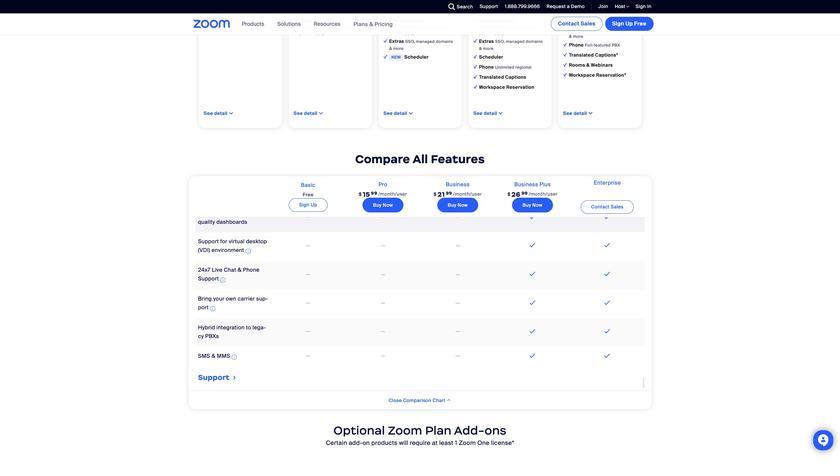 Task type: vqa. For each thing, say whether or not it's contained in the screenshot.
ESG
no



Task type: describe. For each thing, give the bounding box(es) containing it.
desktop
[[246, 238, 267, 245]]

24x7
[[198, 267, 211, 274]]

1.888.799.9666
[[505, 3, 540, 9]]

workspace for translated
[[479, 84, 505, 90]]

solutions button
[[277, 13, 304, 35]]

add-
[[349, 439, 363, 447]]

real
[[198, 210, 210, 217]]

$ for 21
[[434, 191, 437, 197]]

will
[[399, 439, 408, 447]]

least
[[439, 439, 453, 447]]

now for 21
[[458, 202, 468, 208]]

cy
[[198, 324, 266, 340]]

15
[[363, 190, 370, 198]]

chat
[[224, 267, 236, 274]]

99 for 21
[[446, 190, 452, 196]]

included image for 24x7 live chat & phone support
[[528, 270, 537, 278]]

add-
[[454, 424, 485, 438]]

year for cloud storage 5gb
[[438, 24, 447, 30]]

join
[[598, 3, 608, 9]]

solutions
[[277, 20, 301, 28]]

premium for cloud storage 10gb
[[489, 24, 507, 30]]

live
[[212, 267, 222, 274]]

phone unlimited regional
[[479, 64, 532, 70]]

cloud down "scheduler*"
[[569, 16, 583, 22]]

cloud up the "product information" navigation
[[299, 7, 313, 13]]

basic
[[301, 182, 315, 189]]

1 horizontal spatial sso,
[[495, 39, 505, 44]]

$21.99 per month per user element
[[434, 187, 482, 202]]

ok image for translated captions
[[473, 75, 477, 79]]

unlimited inside cloud storage unlimited
[[604, 17, 623, 22]]

lega
[[253, 324, 266, 331]]

10gb
[[514, 8, 524, 13]]

hybrid
[[198, 324, 215, 331]]

1 apps from the left
[[328, 24, 338, 30]]

include image for cloud storage 5gb
[[384, 18, 387, 22]]

license*
[[491, 439, 514, 447]]

sso, managed domains & more for scheduler
[[389, 39, 453, 51]]

bring your own carrier sup port application
[[198, 295, 268, 313]]

& inside the "product information" navigation
[[369, 21, 373, 28]]

& right rooms
[[586, 62, 590, 68]]

basic free
[[301, 182, 315, 198]]

buy now link for 26
[[512, 198, 553, 213]]

buy now for 15
[[373, 202, 393, 208]]

search button
[[443, 0, 475, 13]]

pbx
[[612, 43, 620, 48]]

$ 21 99 /month/user
[[434, 190, 482, 198]]

support inside support for virtual desktop (vdi) environment
[[198, 238, 219, 245]]

1 detail from the left
[[214, 110, 228, 116]]

a
[[567, 3, 570, 9]]

21
[[438, 190, 445, 198]]

pricing
[[375, 21, 393, 28]]

require
[[410, 439, 431, 447]]

cloud storage 10gb
[[479, 7, 524, 13]]

see for essential apps free premium apps for 1 year (terms apply)
[[294, 110, 303, 116]]

products button
[[242, 13, 267, 35]]

for inside support for virtual desktop (vdi) environment
[[220, 238, 227, 245]]

sup
[[256, 295, 268, 303]]

chart
[[433, 398, 445, 404]]

up for sign up free
[[626, 20, 633, 27]]

business plus
[[514, 181, 551, 188]]

more for new
[[393, 46, 404, 51]]

translated captions*
[[569, 52, 618, 58]]

(terms for cloud storage 5gb
[[389, 30, 402, 36]]

5 see from the left
[[563, 110, 572, 116]]

regional
[[515, 65, 532, 70]]

on
[[363, 439, 370, 447]]

free inside basic free
[[303, 192, 314, 198]]

unlimited inside phone unlimited regional
[[495, 65, 514, 70]]

dashboards
[[217, 219, 247, 226]]

cloud right search on the right
[[479, 7, 493, 13]]

essential apps free premium apps for 1 year (terms apply) for cloud storage 5gb
[[389, 17, 447, 36]]

up for sign up
[[311, 202, 317, 208]]

detail for essential apps free premium apps for 1 year (terms apply)
[[304, 110, 317, 116]]

mms
[[217, 353, 230, 360]]

enterprise
[[594, 180, 621, 187]]

apps for cloud storage 10gb
[[502, 17, 514, 23]]

24x7 live chat & phone support
[[198, 267, 260, 282]]

all
[[413, 152, 428, 167]]

2 included image from the top
[[528, 328, 537, 336]]

1 horizontal spatial more
[[483, 46, 493, 51]]

see detail button for cloud storage 5gb
[[384, 110, 407, 116]]

new
[[392, 55, 401, 60]]

captions*
[[595, 52, 618, 58]]

close comparison chart
[[389, 398, 447, 404]]

pro
[[379, 181, 387, 188]]

request a demo
[[547, 3, 585, 9]]

extras for new
[[389, 38, 405, 44]]

see detail button for cloud storage 10gb
[[473, 110, 497, 116]]

banner containing contact sales
[[185, 13, 655, 35]]

sign up free
[[612, 20, 646, 27]]

translated for translated captions
[[479, 74, 504, 80]]

domains for full-
[[616, 27, 633, 32]]

2 scheduler from the left
[[479, 54, 503, 60]]

request
[[547, 3, 566, 9]]

workspace for rooms
[[569, 72, 595, 78]]

contact inside support application
[[591, 204, 610, 210]]

5 see detail button from the left
[[563, 110, 587, 116]]

business for business plus
[[514, 181, 538, 188]]

include image for cloud storage 10gb
[[473, 18, 477, 22]]

24x7 live chat & phone support image
[[220, 276, 226, 284]]

compare all features
[[355, 152, 485, 167]]

ok image left the full- at the top right of the page
[[563, 43, 567, 47]]

support right search on the right
[[480, 3, 498, 9]]

managed for full-
[[596, 27, 615, 32]]

essential for cloud storage 5gb
[[389, 17, 411, 23]]

essential for cloud storage 10gb
[[479, 17, 501, 23]]

$ for 15
[[359, 191, 362, 197]]

see for cloud storage 10gb
[[473, 110, 483, 116]]

optional
[[334, 424, 385, 438]]

contact sales link inside meetings navigation
[[551, 17, 603, 31]]

reporting
[[224, 210, 248, 217]]

sso, managed domains & more for full-
[[569, 27, 633, 39]]

optional zoom plan add-ons certain add-on products will require at least 1 zoom one license*
[[326, 424, 514, 447]]

workspace reservation
[[479, 84, 534, 90]]

1 (terms from the left
[[299, 30, 312, 36]]

1 vertical spatial contact sales link
[[581, 201, 634, 214]]

contact sales inside support application
[[591, 204, 624, 210]]

sms & mms
[[198, 353, 230, 360]]

reservation*
[[596, 72, 626, 78]]

at
[[432, 439, 438, 447]]

port
[[198, 295, 268, 311]]

buy now for 21
[[448, 202, 468, 208]]

1 see detail from the left
[[204, 110, 228, 116]]

now for 15
[[383, 202, 393, 208]]

free down cloud storage 10gb
[[479, 24, 488, 30]]

$ for 26
[[508, 191, 511, 197]]

1 horizontal spatial extras
[[479, 38, 495, 44]]

apps for cloud storage 5gb
[[418, 24, 428, 30]]

see for cloud storage 5gb
[[384, 110, 393, 116]]

included image for sms & mms
[[528, 352, 537, 360]]

essential apps free premium apps for 1 year (terms apply) for cloud storage 10gb
[[479, 17, 537, 36]]

close
[[389, 398, 402, 404]]

extras for phone
[[569, 26, 585, 32]]

2 5gb from the left
[[424, 8, 433, 13]]

sms
[[198, 353, 210, 360]]

search
[[457, 4, 473, 10]]

99 for 26
[[522, 190, 528, 196]]

featured
[[594, 43, 611, 48]]

phone inside 24x7 live chat & phone support
[[243, 267, 260, 274]]

quality
[[198, 219, 215, 226]]

(terms for cloud storage 10gb
[[479, 30, 492, 36]]

bring your own carrier sup port
[[198, 295, 268, 311]]

phone full-featured pbx
[[569, 42, 620, 48]]

ok image for translated captions*
[[563, 53, 567, 57]]

free up new
[[389, 24, 398, 30]]

(vdi)
[[198, 247, 210, 254]]

resources
[[314, 20, 340, 28]]

plus
[[540, 181, 551, 188]]

domains for scheduler
[[436, 39, 453, 44]]

buy for 15
[[373, 202, 382, 208]]

phone for phone unlimited regional
[[479, 64, 494, 70]]

sales inside support application
[[611, 204, 624, 210]]

1 see from the left
[[204, 110, 213, 116]]

sign in
[[636, 3, 651, 9]]

right image
[[232, 375, 237, 381]]

rooms & webinars
[[569, 62, 613, 68]]

26
[[512, 190, 521, 198]]



Task type: locate. For each thing, give the bounding box(es) containing it.
0 horizontal spatial unlimited
[[495, 65, 514, 70]]

products
[[242, 20, 264, 28]]

0 horizontal spatial apply)
[[313, 30, 325, 36]]

webinars
[[591, 62, 613, 68]]

compare
[[355, 152, 410, 167]]

3 buy now link from the left
[[512, 198, 553, 213]]

year down 1.888.799.9666
[[528, 24, 537, 30]]

0 vertical spatial contact sales
[[558, 20, 595, 27]]

premium
[[309, 24, 327, 30], [399, 24, 417, 30], [489, 24, 507, 30]]

year for cloud storage 10gb
[[528, 24, 537, 30]]

support cell
[[195, 370, 645, 386]]

cloud storage 5gb up "pricing"
[[389, 7, 433, 13]]

/month/user inside $ 21 99 /month/user
[[453, 191, 482, 197]]

contact down a
[[558, 20, 579, 27]]

24x7 live chat & phone support application
[[198, 267, 260, 284]]

(terms down cloud storage 10gb
[[479, 30, 492, 36]]

include image
[[294, 18, 297, 22], [384, 18, 387, 22], [473, 18, 477, 22]]

plans & pricing link
[[354, 21, 393, 28], [354, 21, 393, 28]]

2 horizontal spatial essential
[[479, 17, 501, 23]]

apply) for cloud storage 10gb
[[493, 30, 505, 36]]

1 horizontal spatial apps
[[412, 17, 424, 23]]

workspace down rooms
[[569, 72, 595, 78]]

2 $ from the left
[[434, 191, 437, 197]]

managed up the regional
[[506, 39, 525, 44]]

$ inside $ 26 99 /month/user
[[508, 191, 511, 197]]

demo
[[571, 3, 585, 9]]

0 horizontal spatial now
[[383, 202, 393, 208]]

sso, up new scheduler
[[405, 39, 415, 44]]

sso, up phone unlimited regional
[[495, 39, 505, 44]]

include image down search button
[[473, 18, 477, 22]]

1 99 from the left
[[371, 190, 377, 196]]

(terms down solutions
[[299, 30, 312, 36]]

1 vertical spatial phone
[[479, 64, 494, 70]]

sso, for scheduler
[[405, 39, 415, 44]]

3 essential apps free premium apps for 1 year (terms apply) from the left
[[479, 17, 537, 36]]

1 essential apps free premium apps for 1 year (terms apply) from the left
[[299, 17, 357, 36]]

in
[[647, 3, 651, 9]]

sign for sign up free
[[612, 20, 624, 27]]

5gb left search button
[[424, 8, 433, 13]]

2 horizontal spatial phone
[[569, 42, 584, 48]]

99 right 26
[[522, 190, 528, 196]]

include image left resources
[[294, 18, 297, 22]]

support down 24x7 at the left bottom of the page
[[198, 275, 219, 282]]

ok image left translated captions on the top of the page
[[473, 75, 477, 79]]

3 include image from the left
[[473, 18, 477, 22]]

1 horizontal spatial 5gb
[[424, 8, 433, 13]]

1 horizontal spatial sso, managed domains & more
[[479, 39, 543, 51]]

sign in link
[[631, 0, 655, 13], [636, 3, 651, 9]]

certain
[[326, 439, 347, 447]]

0 horizontal spatial managed
[[416, 39, 435, 44]]

1 year from the left
[[348, 24, 357, 30]]

cloud storage unlimited
[[569, 16, 623, 22]]

2 apps from the left
[[412, 17, 424, 23]]

1 horizontal spatial domains
[[526, 39, 543, 44]]

$ inside $ 15 99 /month/user
[[359, 191, 362, 197]]

apply) down resources
[[313, 30, 325, 36]]

& inside application
[[212, 353, 215, 360]]

sms & mms image
[[232, 354, 237, 362]]

ok image
[[563, 7, 567, 11], [294, 8, 297, 12], [384, 8, 387, 12], [473, 8, 477, 12], [563, 17, 567, 21], [563, 27, 567, 31], [473, 39, 477, 43], [384, 55, 387, 59], [473, 55, 477, 59], [563, 73, 567, 77], [473, 85, 477, 89]]

essential apps free premium apps for 1 year (terms apply)
[[299, 17, 357, 36], [389, 17, 447, 36], [479, 17, 537, 36]]

& inside 24x7 live chat & phone support
[[238, 267, 242, 274]]

1 horizontal spatial zoom
[[459, 439, 476, 447]]

up inside application
[[311, 202, 317, 208]]

3 see detail from the left
[[384, 110, 407, 116]]

1 horizontal spatial essential apps free premium apps for 1 year (terms apply)
[[389, 17, 447, 36]]

0 horizontal spatial $
[[359, 191, 362, 197]]

0 horizontal spatial zoom
[[388, 424, 422, 438]]

translated for translated captions*
[[569, 52, 594, 58]]

1 include image from the left
[[294, 18, 297, 22]]

2 cloud storage 5gb from the left
[[389, 7, 433, 13]]

buy down $15.99 per month per user element
[[373, 202, 382, 208]]

translated down phone unlimited regional
[[479, 74, 504, 80]]

1 now from the left
[[383, 202, 393, 208]]

& right plans
[[369, 21, 373, 28]]

1 see detail button from the left
[[204, 110, 228, 116]]

ons
[[485, 424, 507, 438]]

3 see from the left
[[384, 110, 393, 116]]

/month/user for 15
[[378, 191, 407, 197]]

apply) up new scheduler
[[403, 30, 415, 36]]

free
[[634, 20, 646, 27], [299, 24, 308, 30], [389, 24, 398, 30], [479, 24, 488, 30], [303, 192, 314, 198]]

free down basic
[[303, 192, 314, 198]]

ok image
[[384, 39, 387, 43], [563, 43, 567, 47], [563, 53, 567, 57], [563, 63, 567, 67], [473, 65, 477, 69], [473, 75, 477, 79]]

1 horizontal spatial scheduler
[[479, 54, 503, 60]]

business
[[446, 181, 470, 188], [514, 181, 538, 188]]

& right chat at left
[[238, 267, 242, 274]]

buy for 21
[[448, 202, 456, 208]]

extras up the full- at the top right of the page
[[569, 26, 585, 32]]

support for virtual desktop (vdi) environment application
[[198, 238, 267, 256]]

3 year from the left
[[528, 24, 537, 30]]

0 horizontal spatial workspace
[[479, 84, 505, 90]]

1 business from the left
[[446, 181, 470, 188]]

integration
[[217, 324, 245, 331]]

contact sales link down enterprise
[[581, 201, 634, 214]]

2 horizontal spatial buy
[[523, 202, 531, 208]]

2 99 from the left
[[446, 190, 452, 196]]

sign left in
[[636, 3, 646, 9]]

0 horizontal spatial apps
[[328, 24, 338, 30]]

managed up new scheduler
[[416, 39, 435, 44]]

buy now link for 21
[[437, 198, 478, 213]]

essential
[[299, 17, 321, 23], [389, 17, 411, 23], [479, 17, 501, 23]]

ok image left phone unlimited regional
[[473, 65, 477, 69]]

ok image down "pricing"
[[384, 39, 387, 43]]

cloud storage 5gb up the "product information" navigation
[[299, 7, 343, 13]]

1 premium from the left
[[309, 24, 327, 30]]

sign inside button
[[612, 20, 624, 27]]

$26.99 per month per user element
[[508, 187, 558, 202]]

more for phone
[[573, 34, 583, 39]]

99 right 21
[[446, 190, 452, 196]]

detail for cloud storage 10gb
[[484, 110, 497, 116]]

1 horizontal spatial up
[[626, 20, 633, 27]]

1 horizontal spatial premium
[[399, 24, 417, 30]]

included image
[[528, 213, 537, 221], [603, 213, 612, 221], [528, 242, 537, 250], [603, 242, 612, 250], [603, 270, 612, 278], [528, 299, 537, 307], [603, 299, 612, 307], [603, 328, 612, 336], [603, 352, 612, 360]]

2 vertical spatial included image
[[528, 352, 537, 360]]

$15.99 per month per user element
[[359, 187, 407, 202]]

1 scheduler from the left
[[404, 54, 429, 60]]

bring
[[198, 295, 212, 303]]

rooms
[[569, 62, 585, 68]]

buy now link for 15
[[363, 198, 403, 213]]

new scheduler
[[392, 54, 429, 60]]

sign down host
[[612, 20, 624, 27]]

support for virtual desktop (vdi) environment image
[[245, 248, 251, 256]]

not included image
[[305, 214, 311, 222], [455, 214, 461, 222], [305, 271, 311, 279], [380, 271, 386, 279], [455, 271, 461, 279], [380, 300, 386, 308], [455, 300, 461, 308], [305, 328, 311, 336], [380, 328, 386, 336], [305, 353, 311, 361]]

2 horizontal spatial sso, managed domains & more
[[569, 27, 633, 39]]

meetings navigation
[[550, 13, 655, 32]]

resources button
[[314, 13, 343, 35]]

1 horizontal spatial buy now link
[[437, 198, 478, 213]]

apps
[[328, 24, 338, 30], [418, 24, 428, 30], [508, 24, 518, 30]]

1 apply) from the left
[[313, 30, 325, 36]]

1 horizontal spatial cloud storage 5gb
[[389, 7, 433, 13]]

1 horizontal spatial managed
[[506, 39, 525, 44]]

contact sales down "scheduler*"
[[558, 20, 595, 27]]

1 horizontal spatial contact
[[591, 204, 610, 210]]

1 horizontal spatial unlimited
[[604, 17, 623, 22]]

2 buy from the left
[[448, 202, 456, 208]]

support inside 24x7 live chat & phone support
[[198, 275, 219, 282]]

1 vertical spatial translated
[[479, 74, 504, 80]]

support
[[480, 3, 498, 9], [198, 238, 219, 245], [198, 275, 219, 282], [198, 373, 230, 382]]

3 99 from the left
[[522, 190, 528, 196]]

2 horizontal spatial /month/user
[[529, 191, 558, 197]]

sign
[[636, 3, 646, 9], [612, 20, 624, 27], [299, 202, 309, 208]]

managed
[[596, 27, 615, 32], [416, 39, 435, 44], [506, 39, 525, 44]]

sales inside meetings navigation
[[581, 20, 595, 27]]

extras up phone unlimited regional
[[479, 38, 495, 44]]

see detail for cloud storage 5gb
[[384, 110, 407, 116]]

0 vertical spatial contact
[[558, 20, 579, 27]]

free inside button
[[634, 20, 646, 27]]

sso, managed domains & more
[[569, 27, 633, 39], [389, 39, 453, 51], [479, 39, 543, 51]]

unlimited down host
[[604, 17, 623, 22]]

1 $ from the left
[[359, 191, 362, 197]]

2 essential apps free premium apps for 1 year (terms apply) from the left
[[389, 17, 447, 36]]

4 see detail button from the left
[[473, 110, 497, 116]]

managed for scheduler
[[416, 39, 435, 44]]

2 horizontal spatial essential apps free premium apps for 1 year (terms apply)
[[479, 17, 537, 36]]

own
[[226, 295, 236, 303]]

0 horizontal spatial sso,
[[405, 39, 415, 44]]

1 buy now link from the left
[[363, 198, 403, 213]]

business for business
[[446, 181, 470, 188]]

/month/user inside $ 26 99 /month/user
[[529, 191, 558, 197]]

2 horizontal spatial sign
[[636, 3, 646, 9]]

captions
[[505, 74, 526, 80]]

0 vertical spatial sign
[[636, 3, 646, 9]]

support for virtual desktop (vdi) environment
[[198, 238, 267, 254]]

3 included image from the top
[[528, 352, 537, 360]]

1 vertical spatial workspace
[[479, 84, 505, 90]]

$ 15 99 /month/user
[[359, 190, 407, 198]]

contact sales inside meetings navigation
[[558, 20, 595, 27]]

buy now down $15.99 per month per user element
[[373, 202, 393, 208]]

1 horizontal spatial buy now
[[448, 202, 468, 208]]

1 horizontal spatial phone
[[479, 64, 494, 70]]

up inside button
[[626, 20, 633, 27]]

plans & pricing
[[354, 21, 393, 28]]

0 horizontal spatial year
[[348, 24, 357, 30]]

0 horizontal spatial translated
[[479, 74, 504, 80]]

see detail button for essential apps free premium apps for 1 year (terms apply)
[[294, 110, 317, 116]]

0 horizontal spatial cloud storage 5gb
[[299, 7, 343, 13]]

premium right "pricing"
[[399, 24, 417, 30]]

0 horizontal spatial /month/user
[[378, 191, 407, 197]]

sso, down cloud storage unlimited
[[585, 27, 595, 32]]

(terms down "pricing"
[[389, 30, 402, 36]]

buy down $ 26 99 /month/user
[[523, 202, 531, 208]]

4 detail from the left
[[484, 110, 497, 116]]

see detail for cloud storage 10gb
[[473, 110, 497, 116]]

2 horizontal spatial (terms
[[479, 30, 492, 36]]

1 vertical spatial included image
[[528, 328, 537, 336]]

/month/user for 21
[[453, 191, 482, 197]]

2 horizontal spatial managed
[[596, 27, 615, 32]]

5 see detail from the left
[[563, 110, 587, 116]]

/month/user down plus
[[529, 191, 558, 197]]

products
[[371, 439, 398, 447]]

1 5gb from the left
[[334, 8, 343, 13]]

5 detail from the left
[[574, 110, 587, 116]]

support inside cell
[[198, 373, 230, 382]]

now for 26
[[532, 202, 543, 208]]

3 buy from the left
[[523, 202, 531, 208]]

full-
[[585, 43, 594, 48]]

3 apps from the left
[[508, 24, 518, 30]]

apps for cloud storage 5gb
[[412, 17, 424, 23]]

1 horizontal spatial year
[[438, 24, 447, 30]]

2 detail from the left
[[304, 110, 317, 116]]

4 see from the left
[[473, 110, 483, 116]]

buy down $ 21 99 /month/user
[[448, 202, 456, 208]]

0 horizontal spatial sign
[[299, 202, 309, 208]]

hybrid integration to lega cy pbxs
[[198, 324, 266, 340]]

more up phone unlimited regional
[[483, 46, 493, 51]]

buy now down $ 26 99 /month/user
[[523, 202, 543, 208]]

now down $15.99 per month per user element
[[383, 202, 393, 208]]

3 see detail button from the left
[[384, 110, 407, 116]]

ok image left translated captions*
[[563, 53, 567, 57]]

environment
[[212, 247, 244, 254]]

0 horizontal spatial contact
[[558, 20, 579, 27]]

virtual
[[229, 238, 245, 245]]

5gb up resources dropdown button
[[334, 8, 343, 13]]

$ left "15"
[[359, 191, 362, 197]]

real time reporting and quality dashboards
[[198, 210, 259, 226]]

2 horizontal spatial 99
[[522, 190, 528, 196]]

0 horizontal spatial phone
[[243, 267, 260, 274]]

0 horizontal spatial include image
[[294, 18, 297, 22]]

3 apps from the left
[[502, 17, 514, 23]]

0 horizontal spatial buy
[[373, 202, 382, 208]]

sso, for full-
[[585, 27, 595, 32]]

phone down support for virtual desktop (vdi) environment icon
[[243, 267, 260, 274]]

contact sales down enterprise
[[591, 204, 624, 210]]

sso,
[[585, 27, 595, 32], [405, 39, 415, 44], [495, 39, 505, 44]]

3 now from the left
[[532, 202, 543, 208]]

buy now link
[[363, 198, 403, 213], [437, 198, 478, 213], [512, 198, 553, 213]]

2 horizontal spatial year
[[528, 24, 537, 30]]

1 inside optional zoom plan add-ons certain add-on products will require at least 1 zoom one license*
[[455, 439, 457, 447]]

1 included image from the top
[[528, 270, 537, 278]]

$ left 21
[[434, 191, 437, 197]]

scheduler up phone unlimited regional
[[479, 54, 503, 60]]

0 vertical spatial translated
[[569, 52, 594, 58]]

3 premium from the left
[[489, 24, 507, 30]]

1 essential from the left
[[299, 17, 321, 23]]

sso, managed domains & more up phone unlimited regional
[[479, 39, 543, 51]]

1 horizontal spatial /month/user
[[453, 191, 482, 197]]

& right "sms"
[[212, 353, 215, 360]]

1 cloud storage 5gb from the left
[[299, 7, 343, 13]]

see detail
[[204, 110, 228, 116], [294, 110, 317, 116], [384, 110, 407, 116], [473, 110, 497, 116], [563, 110, 587, 116]]

see detail for essential apps free premium apps for 1 year (terms apply)
[[294, 110, 317, 116]]

0 vertical spatial up
[[626, 20, 633, 27]]

buy now for 26
[[523, 202, 543, 208]]

1 vertical spatial zoom
[[459, 439, 476, 447]]

1 horizontal spatial (terms
[[389, 30, 402, 36]]

sign inside support application
[[299, 202, 309, 208]]

99 inside $ 21 99 /month/user
[[446, 190, 452, 196]]

ok image left rooms
[[563, 63, 567, 67]]

buy now
[[373, 202, 393, 208], [448, 202, 468, 208], [523, 202, 543, 208]]

apps down 10gb
[[508, 24, 518, 30]]

3 essential from the left
[[479, 17, 501, 23]]

$ 26 99 /month/user
[[508, 190, 558, 198]]

2 vertical spatial sign
[[299, 202, 309, 208]]

0 vertical spatial zoom
[[388, 424, 422, 438]]

& up phone full-featured pbx
[[569, 34, 572, 39]]

3 apply) from the left
[[493, 30, 505, 36]]

phone for phone full-featured pbx
[[569, 42, 584, 48]]

sms & mms application
[[198, 353, 238, 362]]

1 buy now from the left
[[373, 202, 393, 208]]

up down basic free
[[311, 202, 317, 208]]

99 right "15"
[[371, 190, 377, 196]]

unlimited up translated captions on the top of the page
[[495, 65, 514, 70]]

2 /month/user from the left
[[453, 191, 482, 197]]

contact sales link
[[551, 17, 603, 31], [581, 201, 634, 214]]

year right resources dropdown button
[[348, 24, 357, 30]]

99
[[371, 190, 377, 196], [446, 190, 452, 196], [522, 190, 528, 196]]

2 buy now link from the left
[[437, 198, 478, 213]]

2 now from the left
[[458, 202, 468, 208]]

2 business from the left
[[514, 181, 538, 188]]

buy for 26
[[523, 202, 531, 208]]

plan
[[425, 424, 452, 438]]

detail
[[214, 110, 228, 116], [304, 110, 317, 116], [394, 110, 407, 116], [484, 110, 497, 116], [574, 110, 587, 116]]

sign for sign up
[[299, 202, 309, 208]]

host button
[[615, 3, 629, 10]]

& up new
[[389, 46, 392, 51]]

0 horizontal spatial 99
[[371, 190, 377, 196]]

for
[[339, 24, 345, 30], [429, 24, 435, 30], [519, 24, 524, 30], [220, 238, 227, 245]]

2 premium from the left
[[399, 24, 417, 30]]

2 horizontal spatial buy now
[[523, 202, 543, 208]]

sso, managed domains & more up new scheduler
[[389, 39, 453, 51]]

1 apps from the left
[[322, 17, 334, 23]]

contact sales link down "scheduler*"
[[551, 17, 603, 31]]

99 inside $ 26 99 /month/user
[[522, 190, 528, 196]]

0 horizontal spatial essential apps free premium apps for 1 year (terms apply)
[[299, 17, 357, 36]]

2 apps from the left
[[418, 24, 428, 30]]

2 horizontal spatial $
[[508, 191, 511, 197]]

1 horizontal spatial 99
[[446, 190, 452, 196]]

0 vertical spatial sales
[[581, 20, 595, 27]]

sign for sign in
[[636, 3, 646, 9]]

5gb
[[334, 8, 343, 13], [424, 8, 433, 13]]

0 vertical spatial included image
[[528, 270, 537, 278]]

1 horizontal spatial sign
[[612, 20, 624, 27]]

sales down enterprise
[[611, 204, 624, 210]]

1 buy from the left
[[373, 202, 382, 208]]

1 horizontal spatial apply)
[[403, 30, 415, 36]]

translated up rooms
[[569, 52, 594, 58]]

1 vertical spatial sales
[[611, 204, 624, 210]]

features
[[431, 152, 485, 167]]

0 horizontal spatial business
[[446, 181, 470, 188]]

1 vertical spatial unlimited
[[495, 65, 514, 70]]

0 horizontal spatial domains
[[436, 39, 453, 44]]

include image right plans
[[384, 18, 387, 22]]

time
[[211, 210, 223, 217]]

now down $ 26 99 /month/user
[[532, 202, 543, 208]]

2 horizontal spatial domains
[[616, 27, 633, 32]]

0 vertical spatial contact sales link
[[551, 17, 603, 31]]

apply) for cloud storage 5gb
[[403, 30, 415, 36]]

premium down cloud storage 10gb
[[489, 24, 507, 30]]

0 horizontal spatial buy now
[[373, 202, 393, 208]]

year
[[348, 24, 357, 30], [438, 24, 447, 30], [528, 24, 537, 30]]

2 horizontal spatial apps
[[508, 24, 518, 30]]

extras up new
[[389, 38, 405, 44]]

99 for 15
[[371, 190, 377, 196]]

product information navigation
[[237, 13, 398, 35]]

1 vertical spatial contact sales
[[591, 204, 624, 210]]

now down $ 21 99 /month/user
[[458, 202, 468, 208]]

one
[[477, 439, 490, 447]]

bring your own carrier support image
[[210, 305, 215, 313]]

2 buy now from the left
[[448, 202, 468, 208]]

managed down cloud storage unlimited
[[596, 27, 615, 32]]

3 buy now from the left
[[523, 202, 543, 208]]

3 (terms from the left
[[479, 30, 492, 36]]

2 (terms from the left
[[389, 30, 402, 36]]

1 horizontal spatial business
[[514, 181, 538, 188]]

cloud up "pricing"
[[389, 7, 403, 13]]

2 include image from the left
[[384, 18, 387, 22]]

(terms
[[299, 30, 312, 36], [389, 30, 402, 36], [479, 30, 492, 36]]

0 horizontal spatial up
[[311, 202, 317, 208]]

3 detail from the left
[[394, 110, 407, 116]]

your
[[213, 295, 224, 303]]

zoom up will at the left of the page
[[388, 424, 422, 438]]

carrier
[[238, 295, 255, 303]]

0 horizontal spatial scheduler
[[404, 54, 429, 60]]

workspace reservation*
[[569, 72, 626, 78]]

ok image for rooms & webinars
[[563, 63, 567, 67]]

$ left 26
[[508, 191, 511, 197]]

detail for cloud storage 5gb
[[394, 110, 407, 116]]

2 vertical spatial phone
[[243, 267, 260, 274]]

premium right solutions dropdown button
[[309, 24, 327, 30]]

1 /month/user from the left
[[378, 191, 407, 197]]

/month/user inside $ 15 99 /month/user
[[378, 191, 407, 197]]

0 horizontal spatial apps
[[322, 17, 334, 23]]

contact inside meetings navigation
[[558, 20, 579, 27]]

apps left plans
[[328, 24, 338, 30]]

apps for cloud storage 10gb
[[508, 24, 518, 30]]

2 year from the left
[[438, 24, 447, 30]]

99 inside $ 15 99 /month/user
[[371, 190, 377, 196]]

comparison
[[403, 398, 431, 404]]

free left resources
[[299, 24, 308, 30]]

1 vertical spatial contact
[[591, 204, 610, 210]]

1 horizontal spatial sales
[[611, 204, 624, 210]]

2 essential from the left
[[389, 17, 411, 23]]

apps up new scheduler
[[418, 24, 428, 30]]

0 vertical spatial unlimited
[[604, 17, 623, 22]]

premium for cloud storage 5gb
[[399, 24, 417, 30]]

/month/user down the pro
[[378, 191, 407, 197]]

zoom logo image
[[193, 20, 230, 28]]

/month/user right 21
[[453, 191, 482, 197]]

2 horizontal spatial apps
[[502, 17, 514, 23]]

0 vertical spatial phone
[[569, 42, 584, 48]]

unlimited
[[604, 17, 623, 22], [495, 65, 514, 70]]

/month/user for 26
[[529, 191, 558, 197]]

apply) down cloud storage 10gb
[[493, 30, 505, 36]]

& up phone unlimited regional
[[479, 46, 482, 51]]

4 see detail from the left
[[473, 110, 497, 116]]

year down search button
[[438, 24, 447, 30]]

pbxs
[[205, 333, 219, 340]]

2 apply) from the left
[[403, 30, 415, 36]]

sso, managed domains & more up 'featured'
[[569, 27, 633, 39]]

business up $ 26 99 /month/user
[[514, 181, 538, 188]]

included image
[[528, 270, 537, 278], [528, 328, 537, 336], [528, 352, 537, 360]]

business up $ 21 99 /month/user
[[446, 181, 470, 188]]

now
[[383, 202, 393, 208], [458, 202, 468, 208], [532, 202, 543, 208]]

$ inside $ 21 99 /month/user
[[434, 191, 437, 197]]

2 see from the left
[[294, 110, 303, 116]]

sales
[[581, 20, 595, 27], [611, 204, 624, 210]]

sales down "scheduler*"
[[581, 20, 595, 27]]

buy
[[373, 202, 382, 208], [448, 202, 456, 208], [523, 202, 531, 208]]

translated captions
[[479, 74, 526, 80]]

support left "right" "icon"
[[198, 373, 230, 382]]

&
[[369, 21, 373, 28], [569, 34, 572, 39], [389, 46, 392, 51], [479, 46, 482, 51], [586, 62, 590, 68], [238, 267, 242, 274], [212, 353, 215, 360]]

to
[[246, 324, 251, 331]]

2 horizontal spatial now
[[532, 202, 543, 208]]

buy now down $ 21 99 /month/user
[[448, 202, 468, 208]]

support up (vdi)
[[198, 238, 219, 245]]

not included image
[[380, 214, 386, 222], [305, 242, 311, 250], [380, 242, 386, 250], [455, 242, 461, 250], [305, 300, 311, 308], [455, 328, 461, 336], [380, 353, 386, 361], [455, 353, 461, 361]]

1 horizontal spatial translated
[[569, 52, 594, 58]]

phone up translated captions on the top of the page
[[479, 64, 494, 70]]

ok image for extras
[[384, 39, 387, 43]]

2 see detail from the left
[[294, 110, 317, 116]]

1 horizontal spatial now
[[458, 202, 468, 208]]

support application
[[195, 0, 645, 389]]

0 horizontal spatial sso, managed domains & more
[[389, 39, 453, 51]]

1 vertical spatial sign
[[612, 20, 624, 27]]

2 see detail button from the left
[[294, 110, 317, 116]]

3 /month/user from the left
[[529, 191, 558, 197]]

contact
[[558, 20, 579, 27], [591, 204, 610, 210]]

0 horizontal spatial (terms
[[299, 30, 312, 36]]

phone left the full- at the top right of the page
[[569, 42, 584, 48]]

scheduler*
[[569, 6, 595, 12]]

plans
[[354, 21, 368, 28]]

3 $ from the left
[[508, 191, 511, 197]]

2 horizontal spatial apply)
[[493, 30, 505, 36]]

scheduler right new
[[404, 54, 429, 60]]

banner
[[185, 13, 655, 35]]

1 horizontal spatial buy
[[448, 202, 456, 208]]



